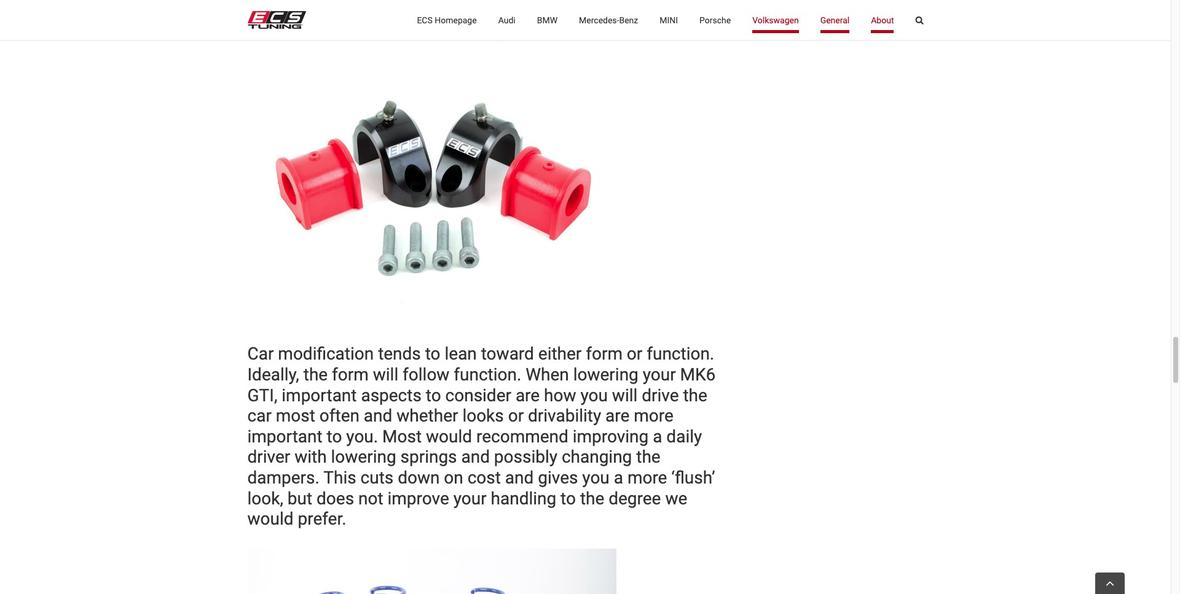 Task type: vqa. For each thing, say whether or not it's contained in the screenshot.
September within the The Ecs Tuning Influencer & Affiliate Program September 9, 2023
no



Task type: describe. For each thing, give the bounding box(es) containing it.
'flush'
[[671, 468, 715, 489]]

porsche link
[[700, 0, 731, 40]]

on
[[444, 468, 463, 489]]

but
[[288, 489, 312, 509]]

1 horizontal spatial a
[[653, 427, 662, 447]]

car
[[247, 406, 272, 427]]

drivability
[[528, 406, 601, 427]]

drive
[[642, 386, 679, 406]]

often
[[320, 406, 360, 427]]

audi link
[[498, 0, 516, 40]]

daily
[[667, 427, 702, 447]]

2 horizontal spatial and
[[505, 468, 534, 489]]

mercedes-benz link
[[579, 0, 638, 40]]

looks
[[462, 406, 504, 427]]

ecs homepage link
[[417, 0, 477, 40]]

the down modification
[[303, 365, 328, 385]]

volkswagen
[[752, 15, 799, 25]]

about
[[871, 15, 894, 25]]

porsche
[[700, 15, 731, 25]]

0 vertical spatial your
[[643, 365, 676, 385]]

mk6
[[680, 365, 716, 385]]

general link
[[820, 0, 850, 40]]

gti,
[[247, 386, 277, 406]]

cost
[[468, 468, 501, 489]]

gives
[[538, 468, 578, 489]]

toward
[[481, 344, 534, 365]]

modification
[[278, 344, 374, 365]]

follow
[[403, 365, 450, 385]]

1 vertical spatial more
[[627, 468, 667, 489]]

the down mk6
[[683, 386, 707, 406]]

when
[[526, 365, 569, 385]]

improving
[[573, 427, 649, 447]]

1 horizontal spatial would
[[426, 427, 472, 447]]

0 horizontal spatial and
[[364, 406, 392, 427]]

not
[[358, 489, 383, 509]]

car modification tends to lean toward either form or function. ideally, the form will follow function. when lowering your mk6 gti, important aspects to consider are how you will drive the car most often and whether looks or drivability are more important to you. most would recommend improving a daily driver with lowering springs and possibly changing the dampers. this cuts down on cost and gives you a more 'flush' look, but does not improve your handling to the degree we would prefer.
[[247, 344, 716, 530]]

driver
[[247, 448, 290, 468]]

whether
[[397, 406, 458, 427]]

car
[[247, 344, 274, 365]]

1 horizontal spatial and
[[461, 448, 490, 468]]

1 horizontal spatial will
[[612, 386, 638, 406]]

improve
[[388, 489, 449, 509]]

most
[[382, 427, 422, 447]]

the down improving
[[636, 448, 661, 468]]

aspects
[[361, 386, 422, 406]]

0 vertical spatial or
[[627, 344, 643, 365]]

0 horizontal spatial will
[[373, 365, 398, 385]]

possibly
[[494, 448, 557, 468]]

volkswagen link
[[752, 0, 799, 40]]

mercedes-
[[579, 15, 619, 25]]

degree
[[609, 489, 661, 509]]

to down often
[[327, 427, 342, 447]]

down
[[398, 468, 440, 489]]

changing
[[562, 448, 632, 468]]

recommend
[[476, 427, 568, 447]]

1 vertical spatial function.
[[454, 365, 521, 385]]



Task type: locate. For each thing, give the bounding box(es) containing it.
your
[[643, 365, 676, 385], [453, 489, 487, 509]]

mercedes-benz
[[579, 15, 638, 25]]

0 vertical spatial are
[[516, 386, 540, 406]]

you right how
[[581, 386, 608, 406]]

a up degree on the bottom right
[[614, 468, 623, 489]]

would down the look,
[[247, 510, 294, 530]]

to up whether
[[426, 386, 441, 406]]

0 horizontal spatial would
[[247, 510, 294, 530]]

springs
[[400, 448, 457, 468]]

or
[[627, 344, 643, 365], [508, 406, 524, 427]]

lowering up how
[[573, 365, 638, 385]]

this
[[323, 468, 356, 489]]

cuts
[[361, 468, 394, 489]]

dampers.
[[247, 468, 320, 489]]

we
[[665, 489, 687, 509]]

tends
[[378, 344, 421, 365]]

1 vertical spatial lowering
[[331, 448, 396, 468]]

function. up mk6
[[647, 344, 714, 365]]

form
[[586, 344, 623, 365], [332, 365, 369, 385]]

1 vertical spatial or
[[508, 406, 524, 427]]

will up aspects at the left of the page
[[373, 365, 398, 385]]

1 vertical spatial a
[[614, 468, 623, 489]]

would
[[426, 427, 472, 447], [247, 510, 294, 530]]

lowering
[[573, 365, 638, 385], [331, 448, 396, 468]]

form right either
[[586, 344, 623, 365]]

1 horizontal spatial your
[[643, 365, 676, 385]]

are up improving
[[605, 406, 630, 427]]

mini link
[[660, 0, 678, 40]]

your up drive
[[643, 365, 676, 385]]

are
[[516, 386, 540, 406], [605, 406, 630, 427]]

lowering down you.
[[331, 448, 396, 468]]

a
[[653, 427, 662, 447], [614, 468, 623, 489]]

to down gives
[[561, 489, 576, 509]]

1 vertical spatial important
[[247, 427, 322, 447]]

0 vertical spatial you
[[581, 386, 608, 406]]

and
[[364, 406, 392, 427], [461, 448, 490, 468], [505, 468, 534, 489]]

and up handling
[[505, 468, 534, 489]]

1 vertical spatial your
[[453, 489, 487, 509]]

lean
[[445, 344, 477, 365]]

you
[[581, 386, 608, 406], [582, 468, 610, 489]]

0 horizontal spatial a
[[614, 468, 623, 489]]

how
[[544, 386, 576, 406]]

the
[[303, 365, 328, 385], [683, 386, 707, 406], [636, 448, 661, 468], [580, 489, 604, 509]]

0 horizontal spatial function.
[[454, 365, 521, 385]]

0 vertical spatial function.
[[647, 344, 714, 365]]

the down changing
[[580, 489, 604, 509]]

1 horizontal spatial lowering
[[573, 365, 638, 385]]

0 vertical spatial a
[[653, 427, 662, 447]]

0 vertical spatial lowering
[[573, 365, 638, 385]]

would up the springs
[[426, 427, 472, 447]]

more down drive
[[634, 406, 674, 427]]

general
[[820, 15, 850, 25]]

about link
[[871, 0, 894, 40]]

will
[[373, 365, 398, 385], [612, 386, 638, 406]]

important down 'most'
[[247, 427, 322, 447]]

important
[[282, 386, 357, 406], [247, 427, 322, 447]]

0 horizontal spatial form
[[332, 365, 369, 385]]

homepage
[[435, 15, 477, 25]]

0 vertical spatial important
[[282, 386, 357, 406]]

ecs homepage
[[417, 15, 477, 25]]

to up follow
[[425, 344, 440, 365]]

function.
[[647, 344, 714, 365], [454, 365, 521, 385]]

audi
[[498, 15, 516, 25]]

consider
[[445, 386, 511, 406]]

mini
[[660, 15, 678, 25]]

prefer.
[[298, 510, 346, 530]]

and down aspects at the left of the page
[[364, 406, 392, 427]]

0 horizontal spatial your
[[453, 489, 487, 509]]

1 horizontal spatial or
[[627, 344, 643, 365]]

function. up consider
[[454, 365, 521, 385]]

bmw link
[[537, 0, 558, 40]]

1 vertical spatial would
[[247, 510, 294, 530]]

most
[[276, 406, 315, 427]]

1 vertical spatial are
[[605, 406, 630, 427]]

with
[[295, 448, 327, 468]]

important up often
[[282, 386, 357, 406]]

0 horizontal spatial are
[[516, 386, 540, 406]]

or up drive
[[627, 344, 643, 365]]

0 horizontal spatial or
[[508, 406, 524, 427]]

more
[[634, 406, 674, 427], [627, 468, 667, 489]]

look,
[[247, 489, 283, 509]]

either
[[538, 344, 582, 365]]

0 horizontal spatial lowering
[[331, 448, 396, 468]]

benz
[[619, 15, 638, 25]]

ecs tuning logo image
[[247, 11, 306, 29]]

you down changing
[[582, 468, 610, 489]]

will left drive
[[612, 386, 638, 406]]

ecs
[[417, 15, 433, 25]]

ideally,
[[247, 365, 299, 385]]

0 vertical spatial would
[[426, 427, 472, 447]]

1 vertical spatial form
[[332, 365, 369, 385]]

1 horizontal spatial are
[[605, 406, 630, 427]]

a left 'daily'
[[653, 427, 662, 447]]

your down cost
[[453, 489, 487, 509]]

1 horizontal spatial form
[[586, 344, 623, 365]]

bmw
[[537, 15, 558, 25]]

more up degree on the bottom right
[[627, 468, 667, 489]]

are down when
[[516, 386, 540, 406]]

form down modification
[[332, 365, 369, 385]]

0 vertical spatial more
[[634, 406, 674, 427]]

you.
[[346, 427, 378, 447]]

and up cost
[[461, 448, 490, 468]]

or up recommend
[[508, 406, 524, 427]]

to
[[425, 344, 440, 365], [426, 386, 441, 406], [327, 427, 342, 447], [561, 489, 576, 509]]

1 horizontal spatial function.
[[647, 344, 714, 365]]

0 vertical spatial form
[[586, 344, 623, 365]]

1 vertical spatial you
[[582, 468, 610, 489]]

does
[[317, 489, 354, 509]]

handling
[[491, 489, 556, 509]]



